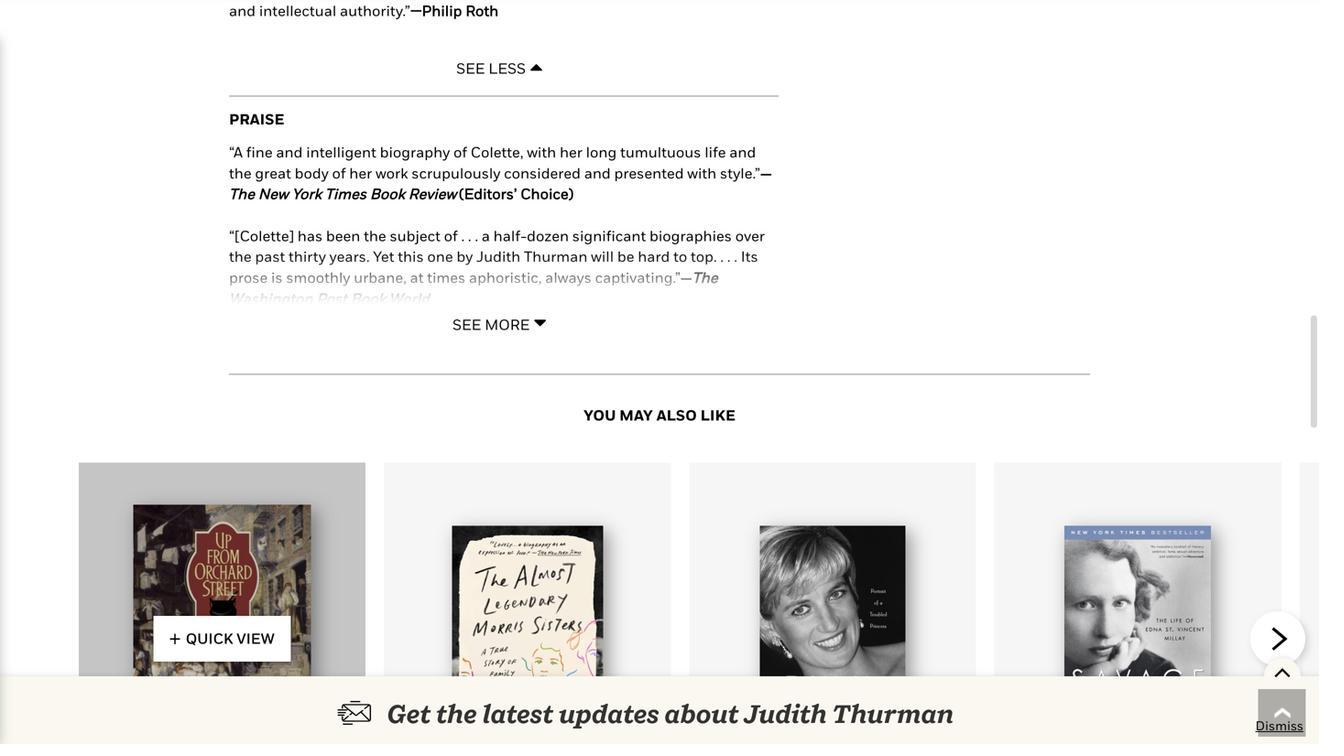 Task type: vqa. For each thing, say whether or not it's contained in the screenshot.
Books A Million
no



Task type: describe. For each thing, give the bounding box(es) containing it.
if
[[442, 709, 451, 726]]

by inside "[colette] has been the subject of . . . a half-dozen significant biographies over the past thirty years. yet this one by judith thurman will be hard to top. . . . its prose is smoothly urbane, at times aphoristic, always captivating."
[[457, 248, 473, 265]]

writer
[[485, 395, 525, 412]]

the inside the "vastly entertaining reading . . . an exhaustive, elegantly written, complex, and subtle study . . . through which colette emerges as resilient and vulnerable in equal measure, spurred on by phenomenal resources of energy and an exuberant joy in life. . . . certainly the extraordinary, rebellious, extravagant spirit that was colette continues to fascinate and to inspire. . . . her life [was] a unique drama, retold with sensitivity, depth, and authority in judith thurman's magnificent biography."
[[457, 604, 480, 621]]

the inside , and this is what judith thurman has done so well. she has taken all the pieces of this difficult and fascinating life, and shown it to us whole."
[[383, 478, 406, 496]]

1 vertical spatial this
[[483, 457, 509, 475]]

see more
[[453, 316, 530, 333]]

and right fine
[[276, 143, 303, 161]]

judith right nonfiction at the right bottom
[[744, 699, 827, 730]]

resilient
[[577, 562, 633, 579]]

"[colette] has been the subject of . . . a half-dozen significant biographies over the past thirty years. yet this one by judith thurman will be hard to top. . . . its prose is smoothly urbane, at times aphoristic, always captivating."
[[229, 227, 765, 286]]

1 vertical spatial will
[[248, 332, 271, 349]]

see less button
[[447, 50, 561, 77]]

and left an
[[666, 583, 693, 600]]

1 vertical spatial —
[[681, 269, 692, 286]]

by inside the "vastly entertaining reading . . . an exhaustive, elegantly written, complex, and subtle study . . . through which colette emerges as resilient and vulnerable in equal measure, spurred on by phenomenal resources of energy and an exuberant joy in life. . . . certainly the extraordinary, rebellious, extravagant spirit that was colette continues to fascinate and to inspire. . . . her life [was] a unique drama, retold with sensitivity, depth, and authority in judith thurman's magnificent biography."
[[417, 583, 433, 600]]

yet
[[373, 248, 394, 265]]

exuberant
[[229, 604, 299, 621]]

biography inside "[a] near-perfect biography . . . if anyone ever wondered whether nonfiction could be art, then they should read the work of judith thurman."
[[347, 709, 418, 726]]

captivating."
[[595, 269, 681, 286]]

thurman inside "[colette] has been the subject of . . . a half-dozen significant biographies over the past thirty years. yet this one by judith thurman will be hard to top. . . . its prose is smoothly urbane, at times aphoristic, always captivating."
[[524, 248, 588, 265]]

see for see less
[[456, 59, 485, 77]]

body
[[295, 164, 329, 182]]

always
[[545, 269, 592, 286]]

and down what
[[561, 478, 587, 496]]

whole."
[[279, 499, 328, 517]]

view
[[237, 630, 275, 648]]

art,
[[292, 729, 315, 745]]

considered
[[504, 164, 581, 182]]

thurman's
[[642, 646, 716, 663]]

and right complex,
[[737, 541, 763, 558]]

they
[[353, 729, 383, 745]]

of up scrupulously
[[453, 143, 467, 161]]

essential
[[266, 395, 328, 412]]

world
[[389, 290, 430, 307]]

shown
[[731, 478, 776, 496]]

and down done
[[700, 478, 727, 496]]

the inside "a fine and intelligent biography of colette, with her long tumultuous life and the great body of her work scrupulously considered and presented with style." — the new york times book review (editors' choice)
[[229, 185, 255, 203]]

past
[[255, 248, 285, 265]]

thurman."
[[599, 729, 670, 745]]

judith inside "[colette] has been the subject of . . . a half-dozen significant biographies over the past thirty years. yet this one by judith thurman will be hard to top. . . . its prose is smoothly urbane, at times aphoristic, always captivating."
[[476, 248, 521, 265]]

what
[[528, 457, 561, 475]]

and inside "[an] essential biography by a stylish writer of great sympathetic understanding and intellectual authority."
[[229, 415, 256, 433]]

be inside "[colette] has been the subject of . . . a half-dozen significant biographies over the past thirty years. yet this one by judith thurman will be hard to top. . . . its prose is smoothly urbane, at times aphoristic, always captivating."
[[617, 248, 634, 265]]

the inside "[a] near-perfect biography . . . if anyone ever wondered whether nonfiction could be art, then they should read the work of judith thurman."
[[472, 729, 494, 745]]

will inside "[colette] has been the subject of . . . a half-dozen significant biographies over the past thirty years. yet this one by judith thurman will be hard to top. . . . its prose is smoothly urbane, at times aphoristic, always captivating."
[[591, 248, 614, 265]]

updates
[[559, 699, 659, 730]]

through
[[338, 562, 394, 579]]

"a
[[229, 143, 243, 161]]

long
[[586, 143, 617, 161]]

to inside , and this is what judith thurman has done so well. she has taken all the pieces of this difficult and fascinating life, and shown it to us whole."
[[242, 499, 256, 517]]

joy
[[303, 604, 323, 621]]

be inside "[a] near-perfect biography . . . if anyone ever wondered whether nonfiction could be art, then they should read the work of judith thurman."
[[271, 729, 288, 745]]

to inside "[colette] has been the subject of . . . a half-dozen significant biographies over the past thirty years. yet this one by judith thurman will be hard to top. . . . its prose is smoothly urbane, at times aphoristic, always captivating."
[[673, 248, 687, 265]]

in up spirit
[[743, 562, 756, 579]]

post
[[316, 290, 347, 307]]

biography inside "a fine and intelligent biography of colette, with her long tumultuous life and the great body of her work scrupulously considered and presented with style." — the new york times book review (editors' choice)
[[380, 143, 450, 161]]

work inside "a fine and intelligent biography of colette, with her long tumultuous life and the great body of her work scrupulously considered and presented with style." — the new york times book review (editors' choice)
[[376, 164, 408, 182]]

"[an]
[[229, 395, 263, 412]]

life,
[[672, 478, 697, 496]]

see less
[[456, 59, 526, 77]]

anyone
[[455, 709, 506, 726]]

2 vertical spatial has
[[293, 478, 318, 496]]

and down "extraordinary,"
[[500, 625, 527, 642]]

new
[[258, 185, 288, 203]]

one
[[427, 248, 453, 265]]

see for see more
[[453, 316, 481, 333]]

resources
[[527, 583, 595, 600]]

exhaustive,
[[468, 541, 546, 558]]

1 vertical spatial colette
[[291, 625, 340, 642]]

,
[[446, 457, 450, 475]]

equal
[[229, 583, 268, 600]]

great inside "[an] essential biography by a stylish writer of great sympathetic understanding and intellectual authority."
[[545, 395, 582, 412]]

done
[[708, 457, 743, 475]]

near-
[[257, 709, 295, 726]]

been
[[326, 227, 360, 244]]

sympathetic
[[585, 395, 671, 412]]

stylish
[[437, 395, 482, 412]]

1 vertical spatial with
[[687, 164, 717, 182]]

"[a] near-perfect biography . . . if anyone ever wondered whether nonfiction could be art, then they should read the work of judith thurman."
[[229, 709, 744, 745]]

washington
[[229, 290, 313, 307]]

"vastly entertaining reading . . . an exhaustive, elegantly written, complex, and subtle study . . . through which colette emerges as resilient and vulnerable in equal measure, spurred on by phenomenal resources of energy and an exuberant joy in life. . . . certainly the extraordinary, rebellious, extravagant spirit that was colette continues to fascinate and to inspire. . . . her life [was] a unique drama, retold with sensitivity, depth, and authority in judith thurman's magnificent biography."
[[229, 541, 778, 684]]

the up prose
[[229, 248, 252, 265]]

work inside "[a] near-perfect biography . . . if anyone ever wondered whether nonfiction could be art, then they should read the work of judith thurman."
[[498, 729, 531, 745]]

entertaining
[[280, 541, 366, 558]]

subtle
[[229, 562, 272, 579]]

the inside "the washington post book world"
[[692, 269, 718, 286]]

smoothly
[[286, 269, 350, 286]]

elegantly
[[549, 541, 613, 558]]

and down long
[[584, 164, 611, 182]]

it
[[229, 499, 238, 517]]

of inside "[a] near-perfect biography . . . if anyone ever wondered whether nonfiction could be art, then they should read the work of judith thurman."
[[534, 729, 548, 745]]

inspire.
[[548, 625, 599, 642]]

more
[[485, 316, 530, 333]]

extravagant
[[657, 604, 739, 621]]

read
[[438, 729, 469, 745]]

"colette's last word was
[[229, 457, 393, 475]]

choice)
[[521, 185, 574, 203]]

"[colette]
[[229, 227, 294, 244]]

you may also like
[[584, 407, 736, 424]]

dismiss link
[[1256, 717, 1304, 736]]

also
[[656, 407, 697, 424]]

get
[[387, 699, 431, 730]]

unique
[[728, 625, 776, 642]]

with inside the "vastly entertaining reading . . . an exhaustive, elegantly written, complex, and subtle study . . . through which colette emerges as resilient and vulnerable in equal measure, spurred on by phenomenal resources of energy and an exuberant joy in life. . . . certainly the extraordinary, rebellious, extravagant spirit that was colette continues to fascinate and to inspire. . . . her life [was] a unique drama, retold with sensitivity, depth, and authority in judith thurman's magnificent biography."
[[325, 646, 354, 663]]

and right the ,
[[453, 457, 480, 475]]

last
[[298, 457, 323, 475]]

literature
[[336, 332, 400, 349]]

ever
[[509, 709, 538, 726]]

of inside "[colette] has been the subject of . . . a half-dozen significant biographies over the past thirty years. yet this one by judith thurman will be hard to top. . . . its prose is smoothly urbane, at times aphoristic, always captivating."
[[444, 227, 458, 244]]

—philip
[[410, 2, 462, 19]]

1 vertical spatial has
[[679, 457, 705, 475]]

biography."
[[316, 667, 394, 684]]

see more button
[[443, 306, 564, 334]]

an
[[697, 583, 714, 600]]

complex,
[[671, 541, 733, 558]]

she
[[263, 478, 289, 496]]



Task type: locate. For each thing, give the bounding box(es) containing it.
dismiss
[[1256, 719, 1304, 734]]

a inside "[an] essential biography by a stylish writer of great sympathetic understanding and intellectual authority."
[[425, 395, 433, 412]]

1 horizontal spatial is
[[513, 457, 524, 475]]

is
[[271, 269, 283, 286], [513, 457, 524, 475]]

all
[[363, 478, 380, 496]]

0 vertical spatial this
[[398, 248, 424, 265]]

intellectual
[[259, 415, 336, 433]]

phenomenal
[[437, 583, 524, 600]]

as
[[317, 332, 333, 349], [558, 562, 574, 579]]

its
[[420, 332, 437, 349]]

see inside see less button
[[456, 59, 485, 77]]

aphoristic,
[[469, 269, 542, 286]]

her left long
[[560, 143, 583, 161]]

style."
[[720, 164, 760, 182]]

see left less
[[456, 59, 485, 77]]

biography up they
[[347, 709, 418, 726]]

thirty
[[289, 248, 326, 265]]

biography inside "[an] essential biography by a stylish writer of great sympathetic understanding and intellectual authority."
[[332, 395, 402, 412]]

1 vertical spatial her
[[349, 164, 372, 182]]

could
[[229, 729, 268, 745]]

and down fascinate
[[481, 646, 508, 663]]

1 horizontal spatial will
[[591, 248, 614, 265]]

0 horizontal spatial work
[[376, 164, 408, 182]]

measure,
[[271, 583, 335, 600]]

was
[[364, 457, 390, 475], [261, 625, 287, 642]]

of inside , and this is what judith thurman has done so well. she has taken all the pieces of this difficult and fascinating life, and shown it to us whole."
[[457, 478, 471, 496]]

has up life,
[[679, 457, 705, 475]]

certainly
[[391, 604, 454, 621]]

in down "inspire."
[[578, 646, 591, 663]]

as right stand
[[317, 332, 333, 349]]

—philip roth
[[410, 2, 499, 19]]

see inside see more button
[[453, 316, 481, 333]]

book right times
[[370, 185, 405, 203]]

"colette's
[[229, 457, 294, 475]]

a left half- on the left of the page
[[482, 227, 490, 244]]

times
[[325, 185, 367, 203]]

1 vertical spatial book
[[351, 290, 386, 307]]

like
[[700, 407, 736, 424]]

authority."
[[340, 415, 410, 433]]

0 vertical spatial is
[[271, 269, 283, 286]]

— down the top. at the right top of page
[[681, 269, 692, 286]]

of inside "[an] essential biography by a stylish writer of great sympathetic understanding and intellectual authority."
[[528, 395, 542, 412]]

and
[[276, 143, 303, 161], [729, 143, 756, 161], [584, 164, 611, 182], [229, 415, 256, 433], [453, 457, 480, 475], [561, 478, 587, 496], [700, 478, 727, 496], [737, 541, 763, 558], [636, 562, 663, 579], [666, 583, 693, 600], [500, 625, 527, 642], [481, 646, 508, 663]]

0 vertical spatial will
[[591, 248, 614, 265]]

was inside the "vastly entertaining reading . . . an exhaustive, elegantly written, complex, and subtle study . . . through which colette emerges as resilient and vulnerable in equal measure, spurred on by phenomenal resources of energy and an exuberant joy in life. . . . certainly the extraordinary, rebellious, extravagant spirit that was colette continues to fascinate and to inspire. . . . her life [was] a unique drama, retold with sensitivity, depth, and authority in judith thurman's magnificent biography."
[[261, 625, 287, 642]]

praise
[[229, 110, 284, 128]]

judith down the wondered
[[551, 729, 595, 745]]

colette,
[[471, 143, 524, 161]]

great left you
[[545, 395, 582, 412]]

dozen
[[527, 227, 569, 244]]

judith
[[476, 248, 521, 265], [565, 457, 609, 475], [594, 646, 639, 663], [744, 699, 827, 730], [551, 729, 595, 745]]

, and this is what judith thurman has done so well. she has taken all the pieces of this difficult and fascinating life, and shown it to us whole."
[[229, 457, 776, 517]]

at
[[410, 269, 424, 286]]

presented
[[614, 164, 684, 182]]

1 horizontal spatial —
[[760, 164, 772, 182]]

0 vertical spatial her
[[560, 143, 583, 161]]

depth,
[[434, 646, 478, 663]]

great inside "a fine and intelligent biography of colette, with her long tumultuous life and the great body of her work scrupulously considered and presented with style." — the new york times book review (editors' choice)
[[255, 164, 291, 182]]

2 horizontal spatial thurman
[[832, 699, 954, 730]]

by right on
[[417, 583, 433, 600]]

0 vertical spatial was
[[364, 457, 390, 475]]

0 vertical spatial by
[[457, 248, 473, 265]]

0 horizontal spatial will
[[248, 332, 271, 349]]

2 vertical spatial thurman
[[832, 699, 954, 730]]

0 horizontal spatial the
[[229, 185, 255, 203]]

0 horizontal spatial with
[[325, 646, 354, 663]]

the right all
[[383, 478, 406, 496]]

that
[[229, 625, 257, 642]]

book inside "a fine and intelligent biography of colette, with her long tumultuous life and the great body of her work scrupulously considered and presented with style." — the new york times book review (editors' choice)
[[370, 185, 405, 203]]

2 vertical spatial biography
[[347, 709, 418, 726]]

expand/collapse sign up banner image
[[1274, 659, 1291, 686]]

1 horizontal spatial her
[[560, 143, 583, 161]]

intelligent
[[306, 143, 376, 161]]

by inside "[an] essential biography by a stylish writer of great sympathetic understanding and intellectual authority."
[[405, 395, 422, 412]]

2 horizontal spatial a
[[716, 625, 724, 642]]

the inside "a fine and intelligent biography of colette, with her long tumultuous life and the great body of her work scrupulously considered and presented with style." — the new york times book review (editors' choice)
[[229, 164, 252, 182]]

0 horizontal spatial her
[[349, 164, 372, 182]]

you
[[584, 407, 616, 424]]

0 vertical spatial great
[[255, 164, 291, 182]]

her
[[623, 625, 648, 642]]

0 horizontal spatial was
[[261, 625, 287, 642]]

authority
[[511, 646, 574, 663]]

was up all
[[364, 457, 390, 475]]

prose
[[229, 269, 268, 286]]

in right joy
[[326, 604, 339, 621]]

2 vertical spatial a
[[716, 625, 724, 642]]

life up style."
[[705, 143, 726, 161]]

biography up review
[[380, 143, 450, 161]]

is inside "[colette] has been the subject of . . . a half-dozen significant biographies over the past thirty years. yet this one by judith thurman will be hard to top. . . . its prose is smoothly urbane, at times aphoristic, always captivating."
[[271, 269, 283, 286]]

0 vertical spatial biography
[[380, 143, 450, 161]]

life right the her on the left of the page
[[651, 625, 673, 642]]

1 horizontal spatial thurman
[[612, 457, 676, 475]]

book inside "the washington post book world"
[[351, 290, 386, 307]]

and up style."
[[729, 143, 756, 161]]

of down intelligent
[[332, 164, 346, 182]]

book down the urbane,
[[351, 290, 386, 307]]

tumultuous
[[620, 143, 701, 161]]

well.
[[229, 478, 259, 496]]

see
[[456, 59, 485, 77], [453, 316, 481, 333]]

life inside "a fine and intelligent biography of colette, with her long tumultuous life and the great body of her work scrupulously considered and presented with style." — the new york times book review (editors' choice)
[[705, 143, 726, 161]]

will down the significant
[[591, 248, 614, 265]]

is up washington
[[271, 269, 283, 286]]

with up considered
[[527, 143, 556, 161]]

with up biography." on the bottom left of the page
[[325, 646, 354, 663]]

retold
[[281, 646, 321, 663]]

colette down 'an'
[[442, 562, 491, 579]]

1 horizontal spatial was
[[364, 457, 390, 475]]

this inside "[colette] has been the subject of . . . a half-dozen significant biographies over the past thirty years. yet this one by judith thurman will be hard to top. . . . its prose is smoothly urbane, at times aphoristic, always captivating."
[[398, 248, 424, 265]]

work down intelligent
[[376, 164, 408, 182]]

whether
[[613, 709, 669, 726]]

2 horizontal spatial with
[[687, 164, 717, 182]]

judith down the her on the left of the page
[[594, 646, 639, 663]]

1 vertical spatial work
[[498, 729, 531, 745]]

taken
[[321, 478, 360, 496]]

— up "over"
[[760, 164, 772, 182]]

2 vertical spatial with
[[325, 646, 354, 663]]

"vastly
[[229, 541, 277, 558]]

and down written,
[[636, 562, 663, 579]]

this up difficult in the left of the page
[[483, 457, 509, 475]]

0 horizontal spatial life
[[651, 625, 673, 642]]

an
[[446, 541, 465, 558]]

be up captivating."
[[617, 248, 634, 265]]

0 horizontal spatial colette
[[291, 625, 340, 642]]

0 vertical spatial with
[[527, 143, 556, 161]]

0 horizontal spatial great
[[255, 164, 291, 182]]

this down subject
[[398, 248, 424, 265]]

her
[[560, 143, 583, 161], [349, 164, 372, 182]]

the down ""a"
[[229, 164, 252, 182]]

so
[[746, 457, 762, 475]]

spurred
[[338, 583, 392, 600]]

0 vertical spatial colette
[[442, 562, 491, 579]]

over
[[735, 227, 765, 244]]

1 vertical spatial by
[[405, 395, 422, 412]]

judith inside "[a] near-perfect biography . . . if anyone ever wondered whether nonfiction could be art, then they should read the work of judith thurman."
[[551, 729, 595, 745]]

magnificent
[[229, 667, 313, 684]]

and down '"[an]' on the bottom of page
[[229, 415, 256, 433]]

1 vertical spatial life
[[651, 625, 673, 642]]

as inside the "vastly entertaining reading . . . an exhaustive, elegantly written, complex, and subtle study . . . through which colette emerges as resilient and vulnerable in equal measure, spurred on by phenomenal resources of energy and an exuberant joy in life. . . . certainly the extraordinary, rebellious, extravagant spirit that was colette continues to fascinate and to inspire. . . . her life [was] a unique drama, retold with sensitivity, depth, and authority in judith thurman's magnificent biography."
[[558, 562, 574, 579]]

be down near-
[[271, 729, 288, 745]]

work
[[376, 164, 408, 182], [498, 729, 531, 745]]

thurman inside , and this is what judith thurman has done so well. she has taken all the pieces of this difficult and fascinating life, and shown it to us whole."
[[612, 457, 676, 475]]

1 vertical spatial was
[[261, 625, 287, 642]]

judith up aphoristic,
[[476, 248, 521, 265]]

sensitivity,
[[358, 646, 430, 663]]

the down the top. at the right top of page
[[692, 269, 718, 286]]

the down anyone
[[472, 729, 494, 745]]

0 horizontal spatial a
[[425, 395, 433, 412]]

is inside , and this is what judith thurman has done so well. she has taken all the pieces of this difficult and fascinating life, and shown it to us whole."
[[513, 457, 524, 475]]

quick
[[186, 630, 233, 648]]

has inside "[colette] has been the subject of . . . a half-dozen significant biographies over the past thirty years. yet this one by judith thurman will be hard to top. . . . its prose is smoothly urbane, at times aphoristic, always captivating."
[[298, 227, 323, 244]]

by up the authority."
[[405, 395, 422, 412]]

by
[[457, 248, 473, 265], [405, 395, 422, 412], [417, 583, 433, 600]]

"a fine and intelligent biography of colette, with her long tumultuous life and the great body of her work scrupulously considered and presented with style." — the new york times book review (editors' choice)
[[229, 143, 772, 203]]

1 horizontal spatial the
[[692, 269, 718, 286]]

0 horizontal spatial is
[[271, 269, 283, 286]]

own
[[440, 332, 469, 349]]

half-
[[494, 227, 527, 244]]

see down "the washington post book world"
[[453, 316, 481, 333]]

colette
[[442, 562, 491, 579], [291, 625, 340, 642]]

in left its
[[403, 332, 417, 349]]

nonfiction
[[673, 709, 744, 726]]

top.
[[691, 248, 717, 265]]

less
[[488, 59, 526, 77]]

was down exuberant
[[261, 625, 287, 642]]

"it will stand as literature in its own right." —richard bernstein,
[[229, 332, 655, 349]]

life
[[705, 143, 726, 161], [651, 625, 673, 642]]

1 vertical spatial as
[[558, 562, 574, 579]]

will right "it
[[248, 332, 271, 349]]

1 horizontal spatial colette
[[442, 562, 491, 579]]

0 vertical spatial as
[[317, 332, 333, 349]]

work down 'ever'
[[498, 729, 531, 745]]

has up whole."
[[293, 478, 318, 496]]

about
[[665, 699, 739, 730]]

1 horizontal spatial as
[[558, 562, 574, 579]]

1 horizontal spatial be
[[617, 248, 634, 265]]

judith right what
[[565, 457, 609, 475]]

1 horizontal spatial great
[[545, 395, 582, 412]]

this left difficult in the left of the page
[[474, 478, 500, 496]]

0 vertical spatial work
[[376, 164, 408, 182]]

1 vertical spatial be
[[271, 729, 288, 745]]

the washington post book world
[[229, 269, 718, 307]]

significant
[[572, 227, 646, 244]]

to right it
[[242, 499, 256, 517]]

1 vertical spatial a
[[425, 395, 433, 412]]

1 vertical spatial thurman
[[612, 457, 676, 475]]

1 horizontal spatial with
[[527, 143, 556, 161]]

fascinate
[[433, 625, 497, 642]]

the up yet at the top of page
[[364, 227, 386, 244]]

0 vertical spatial a
[[482, 227, 490, 244]]

review
[[408, 185, 456, 203]]

1 horizontal spatial a
[[482, 227, 490, 244]]

has up thirty
[[298, 227, 323, 244]]

0 horizontal spatial as
[[317, 332, 333, 349]]

to down certainly
[[416, 625, 430, 642]]

0 vertical spatial be
[[617, 248, 634, 265]]

of up one
[[444, 227, 458, 244]]

to up authority
[[531, 625, 544, 642]]

book cover image
[[134, 505, 311, 745], [452, 526, 603, 745], [760, 526, 906, 745], [1065, 526, 1211, 745]]

thurman for what
[[612, 457, 676, 475]]

of right writer
[[528, 395, 542, 412]]

a right [was]
[[716, 625, 724, 642]]

colette down joy
[[291, 625, 340, 642]]

stand
[[274, 332, 314, 349]]

1 vertical spatial great
[[545, 395, 582, 412]]

of down resilient
[[599, 583, 612, 600]]

as up resources
[[558, 562, 574, 579]]

1 horizontal spatial work
[[498, 729, 531, 745]]

a left stylish
[[425, 395, 433, 412]]

continues
[[344, 625, 412, 642]]

life inside the "vastly entertaining reading . . . an exhaustive, elegantly written, complex, and subtle study . . . through which colette emerges as resilient and vulnerable in equal measure, spurred on by phenomenal resources of energy and an exuberant joy in life. . . . certainly the extraordinary, rebellious, extravagant spirit that was colette continues to fascinate and to inspire. . . . her life [was] a unique drama, retold with sensitivity, depth, and authority in judith thurman's magnificent biography."
[[651, 625, 673, 642]]

0 vertical spatial thurman
[[524, 248, 588, 265]]

written,
[[616, 541, 668, 558]]

times
[[427, 269, 466, 286]]

2 vertical spatial by
[[417, 583, 433, 600]]

0 vertical spatial —
[[760, 164, 772, 182]]

judith inside , and this is what judith thurman has done so well. she has taken all the pieces of this difficult and fascinating life, and shown it to us whole."
[[565, 457, 609, 475]]

of down 'ever'
[[534, 729, 548, 745]]

0 vertical spatial life
[[705, 143, 726, 161]]

book
[[370, 185, 405, 203], [351, 290, 386, 307]]

0 vertical spatial the
[[229, 185, 255, 203]]

of
[[453, 143, 467, 161], [332, 164, 346, 182], [444, 227, 458, 244], [528, 395, 542, 412], [457, 478, 471, 496], [599, 583, 612, 600], [534, 729, 548, 745]]

is up difficult in the left of the page
[[513, 457, 524, 475]]

the right 'get'
[[436, 699, 477, 730]]

the left new
[[229, 185, 255, 203]]

which
[[397, 562, 438, 579]]

biography
[[380, 143, 450, 161], [332, 395, 402, 412], [347, 709, 418, 726]]

great up new
[[255, 164, 291, 182]]

biography up the authority."
[[332, 395, 402, 412]]

by right one
[[457, 248, 473, 265]]

the up fascinate
[[457, 604, 480, 621]]

on
[[396, 583, 413, 600]]

1 vertical spatial biography
[[332, 395, 402, 412]]

2 vertical spatial this
[[474, 478, 500, 496]]

0 vertical spatial see
[[456, 59, 485, 77]]

a inside "[colette] has been the subject of . . . a half-dozen significant biographies over the past thirty years. yet this one by judith thurman will be hard to top. . . . its prose is smoothly urbane, at times aphoristic, always captivating."
[[482, 227, 490, 244]]

with left style."
[[687, 164, 717, 182]]

1 vertical spatial see
[[453, 316, 481, 333]]

0 horizontal spatial be
[[271, 729, 288, 745]]

1 vertical spatial the
[[692, 269, 718, 286]]

us
[[259, 499, 276, 517]]

fine
[[246, 143, 273, 161]]

1 horizontal spatial life
[[705, 143, 726, 161]]

of right pieces on the bottom left
[[457, 478, 471, 496]]

roth
[[466, 2, 499, 19]]

— inside "a fine and intelligent biography of colette, with her long tumultuous life and the great body of her work scrupulously considered and presented with style." — the new york times book review (editors' choice)
[[760, 164, 772, 182]]

pieces
[[409, 478, 453, 496]]

0 vertical spatial has
[[298, 227, 323, 244]]

the
[[229, 164, 252, 182], [364, 227, 386, 244], [229, 248, 252, 265], [383, 478, 406, 496], [457, 604, 480, 621], [436, 699, 477, 730], [472, 729, 494, 745]]

0 vertical spatial book
[[370, 185, 405, 203]]

of inside the "vastly entertaining reading . . . an exhaustive, elegantly written, complex, and subtle study . . . through which colette emerges as resilient and vulnerable in equal measure, spurred on by phenomenal resources of energy and an exuberant joy in life. . . . certainly the extraordinary, rebellious, extravagant spirit that was colette continues to fascinate and to inspire. . . . her life [was] a unique drama, retold with sensitivity, depth, and authority in judith thurman's magnificent biography."
[[599, 583, 612, 600]]

hard
[[638, 248, 670, 265]]

thurman for about
[[832, 699, 954, 730]]

her up times
[[349, 164, 372, 182]]

to down biographies
[[673, 248, 687, 265]]

understanding
[[674, 395, 777, 412]]

1 vertical spatial is
[[513, 457, 524, 475]]

judith inside the "vastly entertaining reading . . . an exhaustive, elegantly written, complex, and subtle study . . . through which colette emerges as resilient and vulnerable in equal measure, spurred on by phenomenal resources of energy and an exuberant joy in life. . . . certainly the extraordinary, rebellious, extravagant spirit that was colette continues to fascinate and to inspire. . . . her life [was] a unique drama, retold with sensitivity, depth, and authority in judith thurman's magnificent biography."
[[594, 646, 639, 663]]

0 horizontal spatial —
[[681, 269, 692, 286]]

0 horizontal spatial thurman
[[524, 248, 588, 265]]

with
[[527, 143, 556, 161], [687, 164, 717, 182], [325, 646, 354, 663]]

a inside the "vastly entertaining reading . . . an exhaustive, elegantly written, complex, and subtle study . . . through which colette emerges as resilient and vulnerable in equal measure, spurred on by phenomenal resources of energy and an exuberant joy in life. . . . certainly the extraordinary, rebellious, extravagant spirit that was colette continues to fascinate and to inspire. . . . her life [was] a unique drama, retold with sensitivity, depth, and authority in judith thurman's magnificent biography."
[[716, 625, 724, 642]]

quick view
[[186, 630, 275, 648]]



